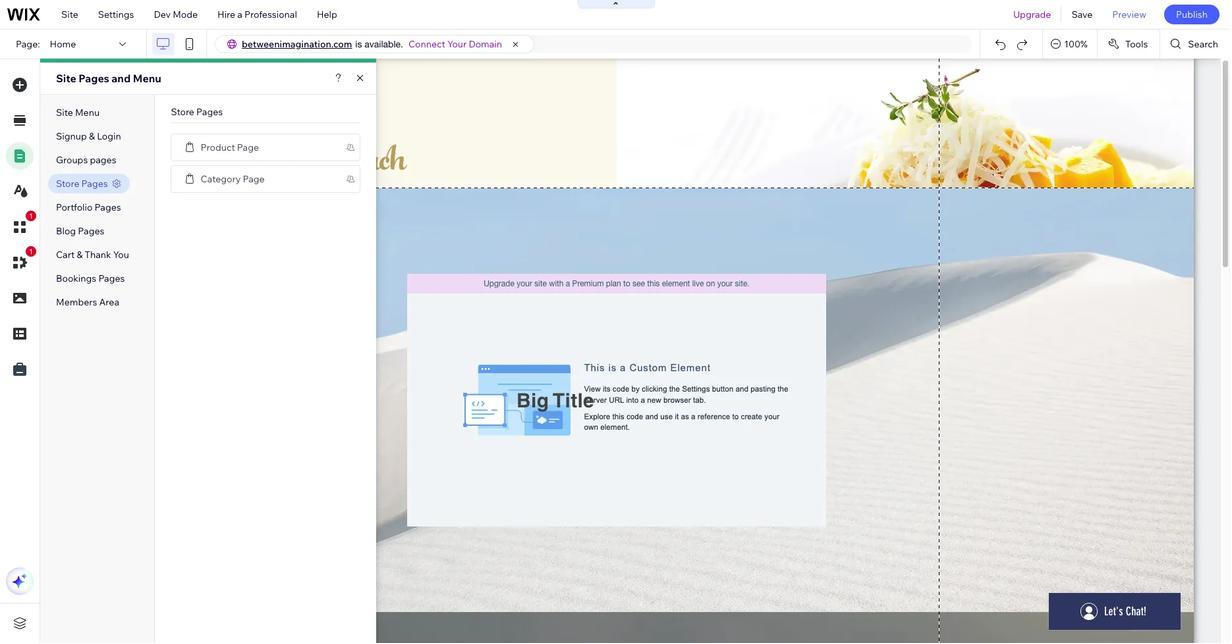 Task type: describe. For each thing, give the bounding box(es) containing it.
publish button
[[1165, 5, 1220, 24]]

2 1 from the top
[[29, 248, 33, 256]]

1 horizontal spatial store pages
[[171, 106, 223, 118]]

tools button
[[1098, 30, 1160, 59]]

domain
[[469, 38, 502, 50]]

home
[[50, 38, 76, 50]]

1 horizontal spatial menu
[[133, 72, 161, 85]]

login
[[97, 130, 121, 142]]

site pages and menu
[[56, 72, 161, 85]]

pages up cart & thank you
[[78, 225, 104, 237]]

available.
[[365, 39, 403, 49]]

cart
[[56, 249, 75, 261]]

betweenimagination.com
[[242, 38, 352, 50]]

page for category page
[[243, 173, 265, 185]]

hire
[[218, 9, 235, 20]]

& for signup
[[89, 130, 95, 142]]

and
[[112, 72, 131, 85]]

0 vertical spatial store
[[171, 106, 194, 118]]

pages right portfolio
[[95, 202, 121, 214]]

signup & login
[[56, 130, 121, 142]]

pages up 'portfolio pages'
[[81, 178, 108, 190]]

preview
[[1113, 9, 1147, 20]]

is
[[355, 39, 362, 49]]

1 vertical spatial menu
[[75, 107, 100, 119]]

& for cart
[[77, 249, 83, 261]]

bookings
[[56, 273, 96, 285]]

save button
[[1062, 0, 1103, 29]]

site for site menu
[[56, 107, 73, 119]]

professional
[[245, 9, 297, 20]]

groups pages
[[56, 154, 116, 166]]

pages
[[90, 154, 116, 166]]

dev mode
[[154, 9, 198, 20]]

dev
[[154, 9, 171, 20]]

save
[[1072, 9, 1093, 20]]

you
[[113, 249, 129, 261]]



Task type: vqa. For each thing, say whether or not it's contained in the screenshot.
the bottommost &
yes



Task type: locate. For each thing, give the bounding box(es) containing it.
bookings pages
[[56, 273, 125, 285]]

1 horizontal spatial &
[[89, 130, 95, 142]]

menu right "and"
[[133, 72, 161, 85]]

100%
[[1065, 38, 1088, 50]]

product page
[[201, 141, 259, 153]]

store pages up product
[[171, 106, 223, 118]]

search
[[1189, 38, 1219, 50]]

site down home
[[56, 72, 76, 85]]

portfolio
[[56, 202, 93, 214]]

pages left "and"
[[79, 72, 109, 85]]

1 horizontal spatial store
[[171, 106, 194, 118]]

category page
[[201, 173, 265, 185]]

0 horizontal spatial store
[[56, 178, 79, 190]]

1 vertical spatial &
[[77, 249, 83, 261]]

site for site
[[61, 9, 78, 20]]

site up signup
[[56, 107, 73, 119]]

1 vertical spatial 1 button
[[6, 246, 36, 277]]

members
[[56, 297, 97, 308]]

connect
[[409, 38, 445, 50]]

hire a professional
[[218, 9, 297, 20]]

page for product page
[[237, 141, 259, 153]]

100% button
[[1043, 30, 1097, 59]]

& left login
[[89, 130, 95, 142]]

1 button
[[6, 211, 36, 241], [6, 246, 36, 277]]

thank
[[85, 249, 111, 261]]

product
[[201, 141, 235, 153]]

0 vertical spatial page
[[237, 141, 259, 153]]

0 vertical spatial store pages
[[171, 106, 223, 118]]

0 vertical spatial &
[[89, 130, 95, 142]]

1 1 button from the top
[[6, 211, 36, 241]]

a
[[237, 9, 242, 20]]

portfolio pages
[[56, 202, 121, 214]]

1 vertical spatial page
[[243, 173, 265, 185]]

0 vertical spatial 1
[[29, 212, 33, 220]]

help
[[317, 9, 337, 20]]

is available. connect your domain
[[355, 38, 502, 50]]

&
[[89, 130, 95, 142], [77, 249, 83, 261]]

blog pages
[[56, 225, 104, 237]]

1 vertical spatial store
[[56, 178, 79, 190]]

1 vertical spatial store pages
[[56, 178, 108, 190]]

publish
[[1176, 9, 1208, 20]]

site up home
[[61, 9, 78, 20]]

menu up signup & login
[[75, 107, 100, 119]]

2 vertical spatial site
[[56, 107, 73, 119]]

members area
[[56, 297, 119, 308]]

settings
[[98, 9, 134, 20]]

& right cart
[[77, 249, 83, 261]]

pages
[[79, 72, 109, 85], [196, 106, 223, 118], [81, 178, 108, 190], [95, 202, 121, 214], [78, 225, 104, 237], [98, 273, 125, 285]]

1
[[29, 212, 33, 220], [29, 248, 33, 256]]

your
[[447, 38, 467, 50]]

1 button left blog
[[6, 211, 36, 241]]

menu
[[133, 72, 161, 85], [75, 107, 100, 119]]

0 horizontal spatial store pages
[[56, 178, 108, 190]]

site for site pages and menu
[[56, 72, 76, 85]]

store pages down groups pages
[[56, 178, 108, 190]]

category
[[201, 173, 241, 185]]

preview button
[[1103, 0, 1157, 29]]

search button
[[1161, 30, 1231, 59]]

signup
[[56, 130, 87, 142]]

1 vertical spatial site
[[56, 72, 76, 85]]

0 horizontal spatial &
[[77, 249, 83, 261]]

upgrade
[[1014, 9, 1052, 20]]

pages up product
[[196, 106, 223, 118]]

pages up area on the left top of the page
[[98, 273, 125, 285]]

area
[[99, 297, 119, 308]]

mode
[[173, 9, 198, 20]]

store
[[171, 106, 194, 118], [56, 178, 79, 190]]

1 left cart
[[29, 248, 33, 256]]

1 1 from the top
[[29, 212, 33, 220]]

0 vertical spatial menu
[[133, 72, 161, 85]]

2 1 button from the top
[[6, 246, 36, 277]]

cart & thank you
[[56, 249, 129, 261]]

0 horizontal spatial menu
[[75, 107, 100, 119]]

1 button left cart
[[6, 246, 36, 277]]

site
[[61, 9, 78, 20], [56, 72, 76, 85], [56, 107, 73, 119]]

1 left portfolio
[[29, 212, 33, 220]]

page
[[237, 141, 259, 153], [243, 173, 265, 185]]

store pages
[[171, 106, 223, 118], [56, 178, 108, 190]]

0 vertical spatial 1 button
[[6, 211, 36, 241]]

1 vertical spatial 1
[[29, 248, 33, 256]]

groups
[[56, 154, 88, 166]]

page right category
[[243, 173, 265, 185]]

tools
[[1126, 38, 1148, 50]]

page right product
[[237, 141, 259, 153]]

blog
[[56, 225, 76, 237]]

0 vertical spatial site
[[61, 9, 78, 20]]

site menu
[[56, 107, 100, 119]]



